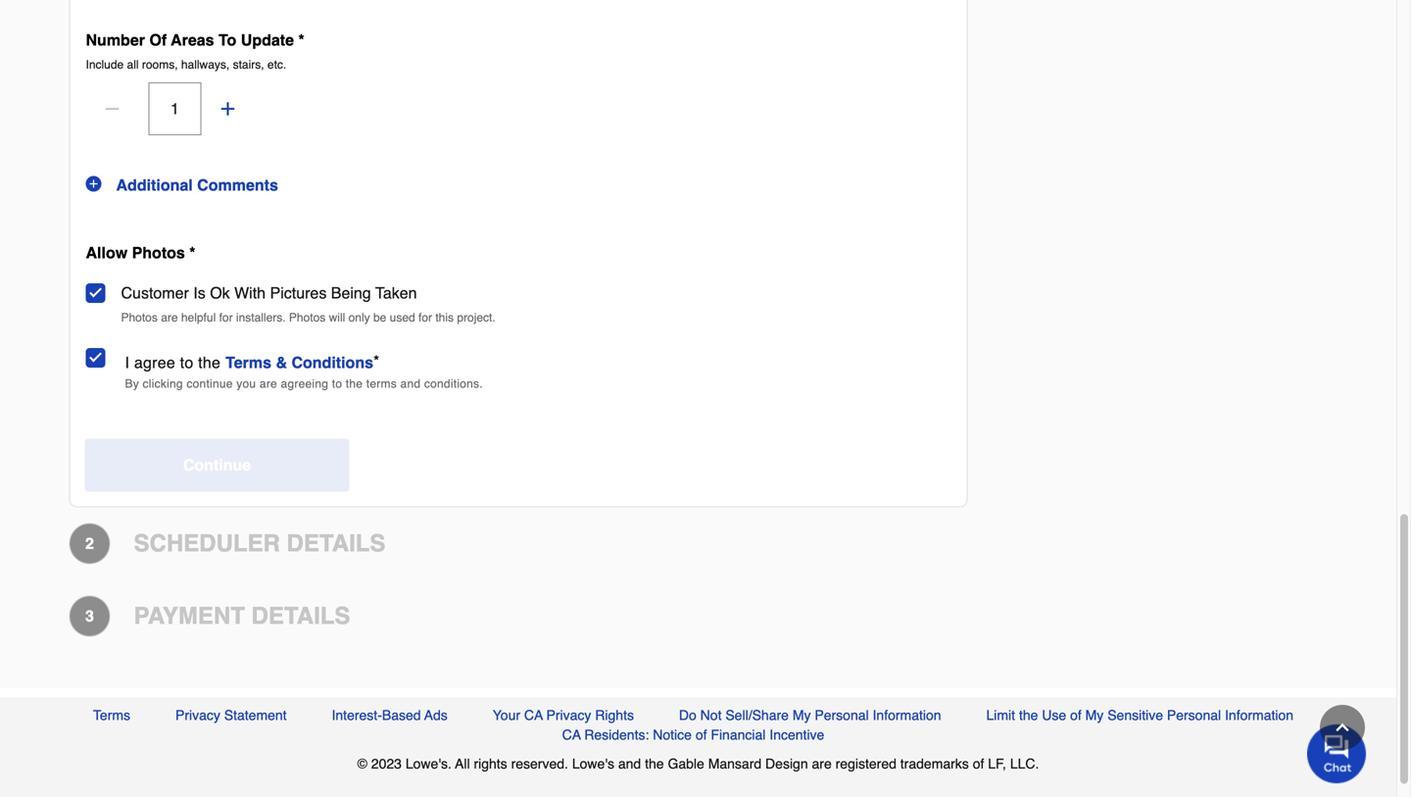 Task type: describe. For each thing, give the bounding box(es) containing it.
1 information from the left
[[873, 708, 942, 723]]

scheduler details
[[134, 530, 386, 557]]

continue
[[187, 377, 233, 391]]

notice
[[653, 727, 692, 743]]

1 horizontal spatial of
[[973, 756, 985, 772]]

photos are helpful for installers. photos will only be used for this project.
[[121, 311, 496, 325]]

photos up customer at the left of the page
[[132, 244, 185, 262]]

be
[[374, 311, 387, 325]]

pictures
[[270, 284, 327, 302]]

minus image
[[102, 99, 122, 119]]

sell/share
[[726, 708, 789, 723]]

privacy statement
[[175, 708, 287, 723]]

will
[[329, 311, 345, 325]]

number of areas to update * include all rooms, hallways, stairs, etc.
[[86, 31, 305, 72]]

photos down customer at the left of the page
[[121, 311, 158, 325]]

interest-based ads
[[332, 708, 448, 723]]

interest-
[[332, 708, 382, 723]]

do
[[679, 708, 697, 723]]

continue button
[[85, 439, 350, 492]]

are inside i agree to the terms & conditions by clicking continue you are agreeing to the terms and conditions.
[[260, 377, 277, 391]]

1 horizontal spatial and
[[618, 756, 641, 772]]

2023
[[371, 756, 402, 772]]

trademarks
[[901, 756, 969, 772]]

do not sell/share my personal information link
[[679, 706, 942, 725]]

use
[[1042, 708, 1067, 723]]

information inside limit the use of my sensitive personal information ca residents: notice of financial incentive
[[1226, 708, 1294, 723]]

the left gable
[[645, 756, 664, 772]]

2 for from the left
[[419, 311, 432, 325]]

lf,
[[989, 756, 1007, 772]]

&
[[276, 353, 287, 372]]

areas
[[171, 31, 214, 49]]

the left 'terms'
[[346, 377, 363, 391]]

0 horizontal spatial are
[[161, 311, 178, 325]]

update
[[241, 31, 294, 49]]

all
[[455, 756, 470, 772]]

2 button
[[69, 523, 110, 564]]

clicking
[[143, 377, 183, 391]]

sensitive
[[1108, 708, 1164, 723]]

customer is ok with pictures being taken
[[121, 284, 417, 302]]

1 vertical spatial *
[[189, 244, 196, 262]]

of
[[149, 31, 167, 49]]

agreeing
[[281, 377, 329, 391]]

0 horizontal spatial of
[[696, 727, 707, 743]]

llc.
[[1011, 756, 1040, 772]]

limit
[[987, 708, 1016, 723]]

installers.
[[236, 311, 286, 325]]

1 privacy from the left
[[175, 708, 220, 723]]

all
[[127, 58, 139, 72]]

do not sell/share my personal information
[[679, 708, 942, 723]]

used
[[390, 311, 415, 325]]

ca residents: notice of financial incentive link
[[562, 725, 825, 745]]

with
[[234, 284, 266, 302]]

2 horizontal spatial are
[[812, 756, 832, 772]]

additional
[[116, 176, 193, 194]]

residents:
[[585, 727, 649, 743]]

conditions.
[[424, 377, 483, 391]]

gable
[[668, 756, 705, 772]]

helpful
[[181, 311, 216, 325]]

©
[[357, 756, 368, 772]]

terms
[[366, 377, 397, 391]]

the up continue
[[198, 353, 221, 371]]

interest-based ads link
[[332, 706, 448, 725]]

your ca privacy rights link
[[493, 706, 634, 725]]

photos down pictures
[[289, 311, 326, 325]]

© 2023 lowe's. all rights reserved. lowe's and the gable mansard design are registered trademarks of lf, llc.
[[357, 756, 1040, 772]]

ok
[[210, 284, 230, 302]]

lowe's.
[[406, 756, 452, 772]]

terms link
[[93, 706, 130, 725]]

agree
[[134, 353, 175, 371]]

is
[[193, 284, 206, 302]]

allow photos *
[[86, 244, 196, 262]]

payment details
[[134, 603, 350, 630]]

privacy statement link
[[175, 706, 287, 725]]

3 button
[[69, 596, 110, 637]]

ca inside limit the use of my sensitive personal information ca residents: notice of financial incentive
[[562, 727, 581, 743]]



Task type: vqa. For each thing, say whether or not it's contained in the screenshot.
bottom the by
no



Task type: locate. For each thing, give the bounding box(es) containing it.
for left this
[[419, 311, 432, 325]]

0 vertical spatial to
[[180, 353, 194, 371]]

* inside the number of areas to update * include all rooms, hallways, stairs, etc.
[[298, 31, 305, 49]]

to up continue
[[180, 353, 194, 371]]

0 horizontal spatial plus image
[[86, 176, 101, 192]]

only
[[349, 311, 370, 325]]

1 horizontal spatial my
[[1086, 708, 1104, 723]]

information
[[873, 708, 942, 723], [1226, 708, 1294, 723]]

1 horizontal spatial are
[[260, 377, 277, 391]]

1 for from the left
[[219, 311, 233, 325]]

by
[[125, 377, 139, 391]]

comments
[[197, 176, 278, 194]]

details for payment details
[[252, 603, 350, 630]]

you
[[237, 377, 256, 391]]

1 vertical spatial ca
[[562, 727, 581, 743]]

information left chevron up icon
[[1226, 708, 1294, 723]]

my up incentive
[[793, 708, 811, 723]]

payment
[[134, 603, 245, 630]]

and
[[401, 377, 421, 391], [618, 756, 641, 772]]

information up the trademarks
[[873, 708, 942, 723]]

0 vertical spatial are
[[161, 311, 178, 325]]

0 vertical spatial terms
[[226, 353, 272, 372]]

0 vertical spatial *
[[298, 31, 305, 49]]

financial
[[711, 727, 766, 743]]

1 horizontal spatial *
[[298, 31, 305, 49]]

and right 'terms'
[[401, 377, 421, 391]]

lowe's
[[572, 756, 615, 772]]

status containing i agree to the
[[105, 339, 483, 397]]

1 horizontal spatial plus image
[[218, 99, 238, 119]]

1 vertical spatial details
[[252, 603, 350, 630]]

stairs,
[[233, 58, 264, 72]]

my
[[793, 708, 811, 723], [1086, 708, 1104, 723]]

to down conditions
[[332, 377, 342, 391]]

allow
[[86, 244, 128, 262]]

of right use
[[1071, 708, 1082, 723]]

status
[[105, 339, 483, 397]]

include
[[86, 58, 124, 72]]

0 vertical spatial and
[[401, 377, 421, 391]]

chevron up image
[[1333, 718, 1353, 737]]

my right use
[[1086, 708, 1104, 723]]

2 information from the left
[[1226, 708, 1294, 723]]

0 horizontal spatial ca
[[524, 708, 543, 723]]

your
[[493, 708, 521, 723]]

being
[[331, 284, 371, 302]]

details
[[287, 530, 386, 557], [252, 603, 350, 630]]

1 vertical spatial and
[[618, 756, 641, 772]]

chat invite button image
[[1308, 724, 1368, 783]]

personal inside limit the use of my sensitive personal information ca residents: notice of financial incentive
[[1168, 708, 1222, 723]]

personal right sensitive
[[1168, 708, 1222, 723]]

number
[[86, 31, 145, 49]]

0 vertical spatial plus image
[[218, 99, 238, 119]]

2 personal from the left
[[1168, 708, 1222, 723]]

rights
[[595, 708, 634, 723]]

privacy
[[175, 708, 220, 723], [547, 708, 592, 723]]

incentive
[[770, 727, 825, 743]]

the left use
[[1020, 708, 1039, 723]]

my inside limit the use of my sensitive personal information ca residents: notice of financial incentive
[[1086, 708, 1104, 723]]

1 vertical spatial are
[[260, 377, 277, 391]]

1 horizontal spatial ca
[[562, 727, 581, 743]]

scheduler
[[134, 530, 280, 557]]

1 horizontal spatial personal
[[1168, 708, 1222, 723]]

conditions
[[292, 353, 374, 372]]

design
[[766, 756, 808, 772]]

2 my from the left
[[1086, 708, 1104, 723]]

0 horizontal spatial information
[[873, 708, 942, 723]]

2 vertical spatial of
[[973, 756, 985, 772]]

terms inside i agree to the terms & conditions by clicking continue you are agreeing to the terms and conditions.
[[226, 353, 272, 372]]

hallways,
[[181, 58, 230, 72]]

terms & conditions button
[[221, 339, 385, 373]]

1 vertical spatial to
[[332, 377, 342, 391]]

photos
[[132, 244, 185, 262], [121, 311, 158, 325], [289, 311, 326, 325]]

additional comments
[[116, 176, 278, 194]]

limit the use of my sensitive personal information link
[[987, 706, 1294, 725]]

0 horizontal spatial for
[[219, 311, 233, 325]]

2 vertical spatial are
[[812, 756, 832, 772]]

plus image
[[218, 99, 238, 119], [86, 176, 101, 192]]

0 horizontal spatial *
[[189, 244, 196, 262]]

for
[[219, 311, 233, 325], [419, 311, 432, 325]]

1 horizontal spatial to
[[332, 377, 342, 391]]

not
[[701, 708, 722, 723]]

the inside limit the use of my sensitive personal information ca residents: notice of financial incentive
[[1020, 708, 1039, 723]]

details for scheduler details
[[287, 530, 386, 557]]

0 horizontal spatial personal
[[815, 708, 869, 723]]

limit the use of my sensitive personal information ca residents: notice of financial incentive
[[562, 708, 1294, 743]]

privacy left statement
[[175, 708, 220, 723]]

of left the lf,
[[973, 756, 985, 772]]

3
[[85, 607, 94, 625]]

ca
[[524, 708, 543, 723], [562, 727, 581, 743]]

reserved.
[[511, 756, 569, 772]]

0 vertical spatial ca
[[524, 708, 543, 723]]

based
[[382, 708, 421, 723]]

personal
[[815, 708, 869, 723], [1168, 708, 1222, 723]]

1 personal from the left
[[815, 708, 869, 723]]

statement
[[224, 708, 287, 723]]

registered
[[836, 756, 897, 772]]

for down ok
[[219, 311, 233, 325]]

1 vertical spatial terms
[[93, 708, 130, 723]]

are right design
[[812, 756, 832, 772]]

ads
[[425, 708, 448, 723]]

are right you
[[260, 377, 277, 391]]

continue
[[183, 456, 251, 474]]

to
[[180, 353, 194, 371], [332, 377, 342, 391]]

0 horizontal spatial terms
[[93, 708, 130, 723]]

are down customer at the left of the page
[[161, 311, 178, 325]]

the
[[198, 353, 221, 371], [346, 377, 363, 391], [1020, 708, 1039, 723], [645, 756, 664, 772]]

of down not
[[696, 727, 707, 743]]

1 vertical spatial plus image
[[86, 176, 101, 192]]

1 horizontal spatial information
[[1226, 708, 1294, 723]]

1 horizontal spatial for
[[419, 311, 432, 325]]

1 vertical spatial of
[[696, 727, 707, 743]]

*
[[298, 31, 305, 49], [189, 244, 196, 262]]

plus image down 'stairs,'
[[218, 99, 238, 119]]

Stepper number input field with increment and decrement buttons number field
[[149, 83, 201, 135]]

rooms,
[[142, 58, 178, 72]]

ca down your ca privacy rights
[[562, 727, 581, 743]]

2 privacy from the left
[[547, 708, 592, 723]]

mansard
[[709, 756, 762, 772]]

ca right your
[[524, 708, 543, 723]]

privacy left rights on the bottom
[[547, 708, 592, 723]]

your ca privacy rights
[[493, 708, 634, 723]]

terms
[[226, 353, 272, 372], [93, 708, 130, 723]]

are
[[161, 311, 178, 325], [260, 377, 277, 391], [812, 756, 832, 772]]

etc.
[[268, 58, 287, 72]]

2
[[85, 534, 94, 553]]

this
[[436, 311, 454, 325]]

0 horizontal spatial to
[[180, 353, 194, 371]]

plus image left additional
[[86, 176, 101, 192]]

taken
[[375, 284, 417, 302]]

1 my from the left
[[793, 708, 811, 723]]

to
[[219, 31, 237, 49]]

0 horizontal spatial my
[[793, 708, 811, 723]]

and inside i agree to the terms & conditions by clicking continue you are agreeing to the terms and conditions.
[[401, 377, 421, 391]]

i
[[125, 353, 130, 371]]

1 horizontal spatial privacy
[[547, 708, 592, 723]]

project.
[[457, 311, 496, 325]]

and down residents:
[[618, 756, 641, 772]]

rights
[[474, 756, 508, 772]]

0 horizontal spatial privacy
[[175, 708, 220, 723]]

* right update
[[298, 31, 305, 49]]

0 horizontal spatial and
[[401, 377, 421, 391]]

customer
[[121, 284, 189, 302]]

0 vertical spatial of
[[1071, 708, 1082, 723]]

1 horizontal spatial terms
[[226, 353, 272, 372]]

* up is
[[189, 244, 196, 262]]

i agree to the terms & conditions by clicking continue you are agreeing to the terms and conditions.
[[125, 353, 483, 391]]

personal up incentive
[[815, 708, 869, 723]]

of
[[1071, 708, 1082, 723], [696, 727, 707, 743], [973, 756, 985, 772]]

2 horizontal spatial of
[[1071, 708, 1082, 723]]

0 vertical spatial details
[[287, 530, 386, 557]]



